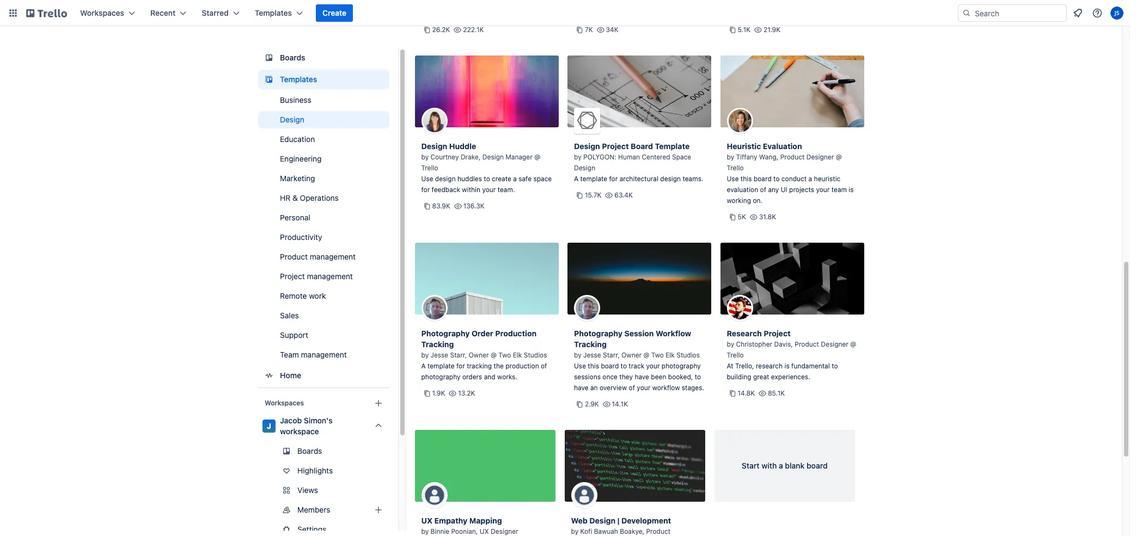 Task type: vqa. For each thing, say whether or not it's contained in the screenshot.


Task type: describe. For each thing, give the bounding box(es) containing it.
within
[[462, 186, 480, 194]]

research project by christopher davis, product designer @ trello at trello, research is fundamental to building great experiences.
[[727, 329, 857, 381]]

product inside research project by christopher davis, product designer @ trello at trello, research is fundamental to building great experiences.
[[795, 340, 819, 349]]

recent
[[150, 8, 176, 17]]

stages.
[[682, 384, 704, 392]]

project for research
[[764, 329, 791, 338]]

design up courtney
[[421, 142, 447, 151]]

start with a blank board
[[742, 461, 828, 471]]

remote
[[280, 291, 307, 301]]

designer for research project
[[821, 340, 849, 349]]

designer inside 'ux empathy mapping by binnie poonian, ux designer'
[[491, 528, 518, 536]]

workflow
[[652, 384, 680, 392]]

the
[[494, 362, 504, 370]]

start with a blank board button
[[714, 430, 855, 502]]

photography for photography order production tracking
[[421, 329, 470, 338]]

board inside button
[[807, 461, 828, 471]]

0 vertical spatial ux
[[421, 516, 433, 526]]

board image
[[262, 51, 275, 64]]

add image
[[372, 504, 385, 517]]

huddles
[[458, 175, 482, 183]]

to inside design huddle by courtney drake, design manager @ trello use design huddles to create a safe space for feedback within your team.
[[484, 175, 490, 183]]

1 vertical spatial workspaces
[[264, 399, 304, 407]]

designer for heuristic evaluation
[[807, 153, 834, 161]]

research
[[727, 329, 762, 338]]

|
[[618, 516, 620, 526]]

team
[[832, 186, 847, 194]]

136.3k
[[463, 202, 485, 210]]

jesse for photography session workflow tracking
[[583, 351, 601, 360]]

a inside 'photography order production tracking by jesse starr, owner @ two elk studios a template for tracking the production of photography orders and works.'
[[421, 362, 426, 370]]

search image
[[963, 9, 971, 17]]

starred
[[202, 8, 229, 17]]

this inside heuristic evaluation by tiffany wang, product designer @ trello use this board to conduct a heuristic evaluation of any ui projects your team is working on.
[[741, 175, 752, 183]]

trello for research project
[[727, 351, 744, 360]]

human
[[618, 153, 640, 161]]

tiffany wang, product designer @ trello image
[[727, 108, 753, 134]]

heuristic evaluation by tiffany wang, product designer @ trello use this board to conduct a heuristic evaluation of any ui projects your team is working on.
[[727, 142, 854, 205]]

@ inside photography session workflow tracking by jesse starr, owner @ two elk studios use this board to track your photography sessions once they have been booked, to have an overview of your workflow stages.
[[644, 351, 650, 360]]

wang,
[[759, 153, 779, 161]]

workflow
[[656, 329, 691, 338]]

boards for views
[[297, 447, 322, 456]]

starr, for order
[[450, 351, 467, 360]]

use for design huddle
[[421, 175, 433, 183]]

15.7k
[[585, 191, 602, 199]]

safe
[[519, 175, 532, 183]]

production
[[495, 329, 537, 338]]

design link
[[258, 111, 389, 129]]

tiffany
[[736, 153, 757, 161]]

home
[[280, 371, 301, 380]]

by inside design project board template by polygon: human centered space design a template for architectural design teams.
[[574, 153, 582, 161]]

marketing link
[[258, 170, 389, 187]]

on.
[[753, 197, 763, 205]]

marketing
[[280, 174, 315, 183]]

template board image
[[262, 73, 275, 86]]

support
[[280, 331, 308, 340]]

26.2k
[[432, 26, 450, 34]]

ux empathy mapping by binnie poonian, ux designer
[[421, 516, 518, 536]]

home image
[[262, 369, 275, 382]]

@ for huddle
[[535, 153, 541, 161]]

management for team management
[[301, 350, 347, 360]]

starred button
[[195, 4, 246, 22]]

management for product management
[[310, 252, 356, 261]]

for inside 'photography order production tracking by jesse starr, owner @ two elk studios a template for tracking the production of photography orders and works.'
[[457, 362, 465, 370]]

31.8k
[[759, 213, 776, 221]]

owner for order
[[469, 351, 489, 360]]

jacob simon's workspace
[[280, 416, 332, 436]]

recent button
[[144, 4, 193, 22]]

forward image for settings
[[387, 524, 400, 537]]

binnie poonian, ux designer image
[[421, 483, 448, 509]]

open information menu image
[[1092, 8, 1103, 19]]

bawuah
[[594, 528, 618, 536]]

product inside web design | development by kofi bawuah boakye, product
[[646, 528, 671, 536]]

settings link
[[258, 521, 400, 537]]

sales link
[[258, 307, 389, 325]]

booked,
[[668, 373, 693, 381]]

elk for photography session workflow tracking
[[666, 351, 675, 360]]

any
[[768, 186, 779, 194]]

template
[[655, 142, 690, 151]]

web
[[571, 516, 588, 526]]

workspaces inside popup button
[[80, 8, 124, 17]]

members
[[297, 506, 330, 515]]

&
[[292, 193, 298, 203]]

experiences.
[[771, 373, 810, 381]]

1 vertical spatial project
[[280, 272, 305, 281]]

boards link for views
[[258, 443, 389, 460]]

design inside design huddle by courtney drake, design manager @ trello use design huddles to create a safe space for feedback within your team.
[[435, 175, 456, 183]]

works.
[[497, 373, 517, 381]]

studios for photography order production tracking
[[524, 351, 547, 360]]

is inside research project by christopher davis, product designer @ trello at trello, research is fundamental to building great experiences.
[[785, 362, 790, 370]]

operations
[[300, 193, 338, 203]]

templates link
[[258, 70, 389, 89]]

boards for home
[[280, 53, 305, 62]]

with
[[762, 461, 777, 471]]

0 notifications image
[[1072, 7, 1085, 20]]

elk for photography order production tracking
[[513, 351, 522, 360]]

design inside web design | development by kofi bawuah boakye, product
[[590, 516, 616, 526]]

track
[[629, 362, 645, 370]]

for inside design project board template by polygon: human centered space design a template for architectural design teams.
[[609, 175, 618, 183]]

web design | development by kofi bawuah boakye, product
[[571, 516, 671, 537]]

hr
[[280, 193, 290, 203]]

63.4k
[[615, 191, 633, 199]]

by inside 'ux empathy mapping by binnie poonian, ux designer'
[[421, 528, 429, 536]]

mapping
[[469, 516, 502, 526]]

evaluation
[[763, 142, 802, 151]]

design down polygon:
[[574, 164, 596, 172]]

@ inside 'photography order production tracking by jesse starr, owner @ two elk studios a template for tracking the production of photography orders and works.'
[[491, 351, 497, 360]]

courtney drake, design manager @ trello image
[[421, 108, 448, 134]]

been
[[651, 373, 666, 381]]

2.9k
[[585, 400, 599, 409]]

create
[[323, 8, 347, 17]]

once
[[603, 373, 618, 381]]

views
[[297, 486, 318, 495]]

trello for heuristic evaluation
[[727, 164, 744, 172]]

21.9k
[[764, 26, 781, 34]]

by inside research project by christopher davis, product designer @ trello at trello, research is fundamental to building great experiences.
[[727, 340, 734, 349]]

jesse for photography order production tracking
[[431, 351, 448, 360]]

templates inside dropdown button
[[255, 8, 292, 17]]

a for huddle
[[513, 175, 517, 183]]

teams.
[[683, 175, 704, 183]]

christopher
[[736, 340, 773, 349]]

create button
[[316, 4, 353, 22]]

education link
[[258, 131, 389, 148]]

two for production
[[499, 351, 511, 360]]

14.1k
[[612, 400, 628, 409]]

template inside 'photography order production tracking by jesse starr, owner @ two elk studios a template for tracking the production of photography orders and works.'
[[428, 362, 455, 370]]

hr & operations
[[280, 193, 338, 203]]

1 vertical spatial templates
[[280, 75, 317, 84]]

by inside 'photography order production tracking by jesse starr, owner @ two elk studios a template for tracking the production of photography orders and works.'
[[421, 351, 429, 360]]

2 forward image from the top
[[387, 504, 400, 517]]

jacob simon (jacobsimon16) image
[[1111, 7, 1124, 20]]

space
[[534, 175, 552, 183]]

sales
[[280, 311, 299, 320]]

studios for photography session workflow tracking
[[677, 351, 700, 360]]

highlights
[[297, 466, 333, 476]]

centered
[[642, 153, 670, 161]]

work
[[309, 291, 326, 301]]

hr & operations link
[[258, 190, 389, 207]]

34k
[[606, 26, 619, 34]]

projects
[[789, 186, 814, 194]]

this inside photography session workflow tracking by jesse starr, owner @ two elk studios use this board to track your photography sessions once they have been booked, to have an overview of your workflow stages.
[[588, 362, 599, 370]]



Task type: locate. For each thing, give the bounding box(es) containing it.
highlights link
[[258, 463, 389, 480]]

team management
[[280, 350, 347, 360]]

tracking
[[467, 362, 492, 370]]

use inside heuristic evaluation by tiffany wang, product designer @ trello use this board to conduct a heuristic evaluation of any ui projects your team is working on.
[[727, 175, 739, 183]]

elk up production
[[513, 351, 522, 360]]

is right the team in the right of the page
[[849, 186, 854, 194]]

0 vertical spatial forward image
[[387, 484, 400, 497]]

an
[[590, 384, 598, 392]]

courtney
[[431, 153, 459, 161]]

starr, up once
[[603, 351, 620, 360]]

0 vertical spatial management
[[310, 252, 356, 261]]

this
[[741, 175, 752, 183], [588, 362, 599, 370]]

your inside heuristic evaluation by tiffany wang, product designer @ trello use this board to conduct a heuristic evaluation of any ui projects your team is working on.
[[816, 186, 830, 194]]

1 vertical spatial is
[[785, 362, 790, 370]]

tracking inside 'photography order production tracking by jesse starr, owner @ two elk studios a template for tracking the production of photography orders and works.'
[[421, 340, 454, 349]]

business
[[280, 95, 311, 105]]

1 design from the left
[[435, 175, 456, 183]]

1 vertical spatial boards link
[[258, 443, 389, 460]]

settings
[[297, 525, 326, 534]]

2 elk from the left
[[666, 351, 675, 360]]

1 horizontal spatial design
[[660, 175, 681, 183]]

development
[[622, 516, 671, 526]]

1 vertical spatial this
[[588, 362, 599, 370]]

business link
[[258, 92, 389, 109]]

1 horizontal spatial a
[[574, 175, 579, 183]]

2 two from the left
[[651, 351, 664, 360]]

a inside design project board template by polygon: human centered space design a template for architectural design teams.
[[574, 175, 579, 183]]

engineering
[[280, 154, 321, 163]]

product
[[780, 153, 805, 161], [280, 252, 308, 261], [795, 340, 819, 349], [646, 528, 671, 536]]

project inside research project by christopher davis, product designer @ trello at trello, research is fundamental to building great experiences.
[[764, 329, 791, 338]]

this up sessions
[[588, 362, 599, 370]]

to inside heuristic evaluation by tiffany wang, product designer @ trello use this board to conduct a heuristic evaluation of any ui projects your team is working on.
[[774, 175, 780, 183]]

by inside heuristic evaluation by tiffany wang, product designer @ trello use this board to conduct a heuristic evaluation of any ui projects your team is working on.
[[727, 153, 734, 161]]

1 horizontal spatial two
[[651, 351, 664, 360]]

starr, up the tracking at the left bottom
[[450, 351, 467, 360]]

two inside 'photography order production tracking by jesse starr, owner @ two elk studios a template for tracking the production of photography orders and works.'
[[499, 351, 511, 360]]

1 horizontal spatial a
[[779, 461, 783, 471]]

photography inside photography session workflow tracking by jesse starr, owner @ two elk studios use this board to track your photography sessions once they have been booked, to have an overview of your workflow stages.
[[574, 329, 623, 338]]

2 horizontal spatial board
[[807, 461, 828, 471]]

owner inside 'photography order production tracking by jesse starr, owner @ two elk studios a template for tracking the production of photography orders and works.'
[[469, 351, 489, 360]]

feedback
[[432, 186, 460, 194]]

1 vertical spatial photography
[[421, 373, 461, 381]]

project up davis,
[[764, 329, 791, 338]]

ui
[[781, 186, 788, 194]]

83.9k
[[432, 202, 450, 210]]

designer up fundamental
[[821, 340, 849, 349]]

of down they
[[629, 384, 635, 392]]

space
[[672, 153, 691, 161]]

boards link for home
[[258, 48, 389, 68]]

1 vertical spatial forward image
[[387, 504, 400, 517]]

of inside heuristic evaluation by tiffany wang, product designer @ trello use this board to conduct a heuristic evaluation of any ui projects your team is working on.
[[760, 186, 766, 194]]

two
[[499, 351, 511, 360], [651, 351, 664, 360]]

2 vertical spatial designer
[[491, 528, 518, 536]]

1 horizontal spatial jesse starr, owner @ two elk studios image
[[574, 295, 600, 321]]

project for design
[[602, 142, 629, 151]]

2 vertical spatial project
[[764, 329, 791, 338]]

photography inside 'photography order production tracking by jesse starr, owner @ two elk studios a template for tracking the production of photography orders and works.'
[[421, 373, 461, 381]]

0 horizontal spatial board
[[601, 362, 619, 370]]

management down support link on the left of page
[[301, 350, 347, 360]]

management down productivity link
[[310, 252, 356, 261]]

two up been
[[651, 351, 664, 360]]

2 horizontal spatial of
[[760, 186, 766, 194]]

0 horizontal spatial two
[[499, 351, 511, 360]]

5.1k
[[738, 26, 751, 34]]

fundamental
[[792, 362, 830, 370]]

0 horizontal spatial jesse
[[431, 351, 448, 360]]

design down the business
[[280, 115, 304, 124]]

tracking for photography session workflow tracking
[[574, 340, 607, 349]]

designer inside research project by christopher davis, product designer @ trello at trello, research is fundamental to building great experiences.
[[821, 340, 849, 349]]

3 forward image from the top
[[387, 524, 400, 537]]

2 vertical spatial management
[[301, 350, 347, 360]]

trello,
[[735, 362, 754, 370]]

team management link
[[258, 346, 389, 364]]

design left teams.
[[660, 175, 681, 183]]

a
[[513, 175, 517, 183], [809, 175, 812, 183], [779, 461, 783, 471]]

0 vertical spatial designer
[[807, 153, 834, 161]]

project up "human"
[[602, 142, 629, 151]]

jesse inside 'photography order production tracking by jesse starr, owner @ two elk studios a template for tracking the production of photography orders and works.'
[[431, 351, 448, 360]]

0 horizontal spatial have
[[574, 384, 589, 392]]

studios inside photography session workflow tracking by jesse starr, owner @ two elk studios use this board to track your photography sessions once they have been booked, to have an overview of your workflow stages.
[[677, 351, 700, 360]]

jesse up sessions
[[583, 351, 601, 360]]

trello down courtney
[[421, 164, 438, 172]]

studios inside 'photography order production tracking by jesse starr, owner @ two elk studios a template for tracking the production of photography orders and works.'
[[524, 351, 547, 360]]

photography for photography session workflow tracking
[[574, 329, 623, 338]]

management
[[310, 252, 356, 261], [307, 272, 353, 281], [301, 350, 347, 360]]

0 vertical spatial for
[[609, 175, 618, 183]]

by
[[421, 153, 429, 161], [574, 153, 582, 161], [727, 153, 734, 161], [727, 340, 734, 349], [421, 351, 429, 360], [574, 351, 582, 360], [421, 528, 429, 536], [571, 528, 579, 536]]

0 vertical spatial templates
[[255, 8, 292, 17]]

1 horizontal spatial have
[[635, 373, 649, 381]]

0 vertical spatial have
[[635, 373, 649, 381]]

1 vertical spatial have
[[574, 384, 589, 392]]

at
[[727, 362, 734, 370]]

@ inside design huddle by courtney drake, design manager @ trello use design huddles to create a safe space for feedback within your team.
[[535, 153, 541, 161]]

0 horizontal spatial photography
[[421, 373, 461, 381]]

back to home image
[[26, 4, 67, 22]]

polygon:
[[583, 153, 617, 161]]

1 horizontal spatial of
[[629, 384, 635, 392]]

project up remote
[[280, 272, 305, 281]]

2 photography from the left
[[574, 329, 623, 338]]

1 elk from the left
[[513, 351, 522, 360]]

2 vertical spatial for
[[457, 362, 465, 370]]

studios up booked,
[[677, 351, 700, 360]]

sessions
[[574, 373, 601, 381]]

1 horizontal spatial elk
[[666, 351, 675, 360]]

1 horizontal spatial photography
[[662, 362, 701, 370]]

project inside design project board template by polygon: human centered space design a template for architectural design teams.
[[602, 142, 629, 151]]

product inside heuristic evaluation by tiffany wang, product designer @ trello use this board to conduct a heuristic evaluation of any ui projects your team is working on.
[[780, 153, 805, 161]]

0 horizontal spatial this
[[588, 362, 599, 370]]

14.8k
[[738, 390, 755, 398]]

2 horizontal spatial a
[[809, 175, 812, 183]]

@ inside research project by christopher davis, product designer @ trello at trello, research is fundamental to building great experiences.
[[851, 340, 857, 349]]

project management link
[[258, 268, 389, 285]]

for
[[609, 175, 618, 183], [421, 186, 430, 194], [457, 362, 465, 370]]

elk inside photography session workflow tracking by jesse starr, owner @ two elk studios use this board to track your photography sessions once they have been booked, to have an overview of your workflow stages.
[[666, 351, 675, 360]]

1 horizontal spatial workspaces
[[264, 399, 304, 407]]

1 vertical spatial board
[[601, 362, 619, 370]]

use up sessions
[[574, 362, 586, 370]]

to right fundamental
[[832, 362, 838, 370]]

photography left order
[[421, 329, 470, 338]]

2 design from the left
[[660, 175, 681, 183]]

education
[[280, 135, 315, 144]]

photography inside photography session workflow tracking by jesse starr, owner @ two elk studios use this board to track your photography sessions once they have been booked, to have an overview of your workflow stages.
[[662, 362, 701, 370]]

tracking
[[421, 340, 454, 349], [574, 340, 607, 349]]

1 horizontal spatial use
[[574, 362, 586, 370]]

1 vertical spatial for
[[421, 186, 430, 194]]

13.2k
[[458, 390, 475, 398]]

to up stages.
[[695, 373, 701, 381]]

project
[[602, 142, 629, 151], [280, 272, 305, 281], [764, 329, 791, 338]]

photography left session on the right bottom of page
[[574, 329, 623, 338]]

views link
[[258, 482, 400, 500]]

trello down the tiffany
[[727, 164, 744, 172]]

two inside photography session workflow tracking by jesse starr, owner @ two elk studios use this board to track your photography sessions once they have been booked, to have an overview of your workflow stages.
[[651, 351, 664, 360]]

design up "bawuah"
[[590, 516, 616, 526]]

elk inside 'photography order production tracking by jesse starr, owner @ two elk studios a template for tracking the production of photography orders and works.'
[[513, 351, 522, 360]]

1 horizontal spatial studios
[[677, 351, 700, 360]]

blank
[[785, 461, 805, 471]]

boards right board image
[[280, 53, 305, 62]]

boakye,
[[620, 528, 645, 536]]

2 starr, from the left
[[603, 351, 620, 360]]

a inside heuristic evaluation by tiffany wang, product designer @ trello use this board to conduct a heuristic evaluation of any ui projects your team is working on.
[[809, 175, 812, 183]]

product down development
[[646, 528, 671, 536]]

use for heuristic evaluation
[[727, 175, 739, 183]]

0 horizontal spatial design
[[435, 175, 456, 183]]

for up 63.4k
[[609, 175, 618, 183]]

forward image left binnie poonian, ux designer icon
[[387, 484, 400, 497]]

0 horizontal spatial elk
[[513, 351, 522, 360]]

for up orders
[[457, 362, 465, 370]]

primary element
[[0, 0, 1130, 26]]

home link
[[258, 366, 389, 386]]

of
[[760, 186, 766, 194], [541, 362, 547, 370], [629, 384, 635, 392]]

a
[[574, 175, 579, 183], [421, 362, 426, 370]]

your inside design huddle by courtney drake, design manager @ trello use design huddles to create a safe space for feedback within your team.
[[482, 186, 496, 194]]

owner up the tracking at the left bottom
[[469, 351, 489, 360]]

2 horizontal spatial for
[[609, 175, 618, 183]]

personal link
[[258, 209, 389, 227]]

your down create at the left top
[[482, 186, 496, 194]]

two for workflow
[[651, 351, 664, 360]]

0 horizontal spatial studios
[[524, 351, 547, 360]]

design
[[435, 175, 456, 183], [660, 175, 681, 183]]

2 horizontal spatial use
[[727, 175, 739, 183]]

management down product management link
[[307, 272, 353, 281]]

studios up production
[[524, 351, 547, 360]]

research
[[756, 362, 783, 370]]

1 starr, from the left
[[450, 351, 467, 360]]

of inside photography session workflow tracking by jesse starr, owner @ two elk studios use this board to track your photography sessions once they have been booked, to have an overview of your workflow stages.
[[629, 384, 635, 392]]

board inside heuristic evaluation by tiffany wang, product designer @ trello use this board to conduct a heuristic evaluation of any ui projects your team is working on.
[[754, 175, 772, 183]]

2 vertical spatial forward image
[[387, 524, 400, 537]]

poonian,
[[451, 528, 478, 536]]

@ for project
[[851, 340, 857, 349]]

0 horizontal spatial a
[[513, 175, 517, 183]]

boards link up highlights link
[[258, 443, 389, 460]]

0 horizontal spatial jesse starr, owner @ two elk studios image
[[421, 295, 448, 321]]

templates
[[255, 8, 292, 17], [280, 75, 317, 84]]

engineering link
[[258, 150, 389, 168]]

for inside design huddle by courtney drake, design manager @ trello use design huddles to create a safe space for feedback within your team.
[[421, 186, 430, 194]]

1 jesse from the left
[[431, 351, 448, 360]]

0 vertical spatial board
[[754, 175, 772, 183]]

project management
[[280, 272, 353, 281]]

0 horizontal spatial template
[[428, 362, 455, 370]]

board
[[754, 175, 772, 183], [601, 362, 619, 370], [807, 461, 828, 471]]

1 horizontal spatial owner
[[622, 351, 642, 360]]

1 jesse starr, owner @ two elk studios image from the left
[[421, 295, 448, 321]]

simon's
[[304, 416, 332, 425]]

is inside heuristic evaluation by tiffany wang, product designer @ trello use this board to conduct a heuristic evaluation of any ui projects your team is working on.
[[849, 186, 854, 194]]

they
[[620, 373, 633, 381]]

design inside design project board template by polygon: human centered space design a template for architectural design teams.
[[660, 175, 681, 183]]

ux down mapping
[[480, 528, 489, 536]]

your down "heuristic"
[[816, 186, 830, 194]]

2 boards link from the top
[[258, 443, 389, 460]]

starr, for session
[[603, 351, 620, 360]]

by inside photography session workflow tracking by jesse starr, owner @ two elk studios use this board to track your photography sessions once they have been booked, to have an overview of your workflow stages.
[[574, 351, 582, 360]]

starr,
[[450, 351, 467, 360], [603, 351, 620, 360]]

2 owner from the left
[[622, 351, 642, 360]]

1 boards link from the top
[[258, 48, 389, 68]]

polygon: human centered space design image
[[574, 108, 600, 134]]

1 tracking from the left
[[421, 340, 454, 349]]

trello up at
[[727, 351, 744, 360]]

trello inside design huddle by courtney drake, design manager @ trello use design huddles to create a safe space for feedback within your team.
[[421, 164, 438, 172]]

have
[[635, 373, 649, 381], [574, 384, 589, 392]]

your up been
[[646, 362, 660, 370]]

overview
[[600, 384, 627, 392]]

1 vertical spatial designer
[[821, 340, 849, 349]]

1 horizontal spatial board
[[754, 175, 772, 183]]

1 forward image from the top
[[387, 484, 400, 497]]

tracking for photography order production tracking
[[421, 340, 454, 349]]

2 tracking from the left
[[574, 340, 607, 349]]

1 horizontal spatial project
[[602, 142, 629, 151]]

1 horizontal spatial template
[[580, 175, 607, 183]]

by inside design huddle by courtney drake, design manager @ trello use design huddles to create a safe space for feedback within your team.
[[421, 153, 429, 161]]

design right drake,
[[483, 153, 504, 161]]

tracking up sessions
[[574, 340, 607, 349]]

to inside research project by christopher davis, product designer @ trello at trello, research is fundamental to building great experiences.
[[832, 362, 838, 370]]

0 vertical spatial a
[[574, 175, 579, 183]]

0 vertical spatial template
[[580, 175, 607, 183]]

conduct
[[782, 175, 807, 183]]

0 vertical spatial photography
[[662, 362, 701, 370]]

forward image left the binnie
[[387, 524, 400, 537]]

design up feedback
[[435, 175, 456, 183]]

jesse inside photography session workflow tracking by jesse starr, owner @ two elk studios use this board to track your photography sessions once they have been booked, to have an overview of your workflow stages.
[[583, 351, 601, 360]]

2 jesse from the left
[[583, 351, 601, 360]]

is up the experiences. on the bottom right of the page
[[785, 362, 790, 370]]

1 horizontal spatial tracking
[[574, 340, 607, 349]]

designer down mapping
[[491, 528, 518, 536]]

1 horizontal spatial photography
[[574, 329, 623, 338]]

board up once
[[601, 362, 619, 370]]

0 vertical spatial this
[[741, 175, 752, 183]]

board inside photography session workflow tracking by jesse starr, owner @ two elk studios use this board to track your photography sessions once they have been booked, to have an overview of your workflow stages.
[[601, 362, 619, 370]]

a inside design huddle by courtney drake, design manager @ trello use design huddles to create a safe space for feedback within your team.
[[513, 175, 517, 183]]

trello inside research project by christopher davis, product designer @ trello at trello, research is fundamental to building great experiences.
[[727, 351, 744, 360]]

0 horizontal spatial workspaces
[[80, 8, 124, 17]]

product down evaluation
[[780, 153, 805, 161]]

owner up track
[[622, 351, 642, 360]]

your left workflow in the right of the page
[[637, 384, 651, 392]]

christopher davis, product designer @ trello image
[[727, 295, 753, 321]]

template inside design project board template by polygon: human centered space design a template for architectural design teams.
[[580, 175, 607, 183]]

0 horizontal spatial starr,
[[450, 351, 467, 360]]

85.1k
[[768, 390, 785, 398]]

designer up "heuristic"
[[807, 153, 834, 161]]

0 horizontal spatial owner
[[469, 351, 489, 360]]

0 horizontal spatial a
[[421, 362, 426, 370]]

owner for session
[[622, 351, 642, 360]]

a inside button
[[779, 461, 783, 471]]

ux up the binnie
[[421, 516, 433, 526]]

forward image right add icon
[[387, 504, 400, 517]]

a for evaluation
[[809, 175, 812, 183]]

owner inside photography session workflow tracking by jesse starr, owner @ two elk studios use this board to track your photography sessions once they have been booked, to have an overview of your workflow stages.
[[622, 351, 642, 360]]

0 horizontal spatial use
[[421, 175, 433, 183]]

of inside 'photography order production tracking by jesse starr, owner @ two elk studios a template for tracking the production of photography orders and works.'
[[541, 362, 547, 370]]

board
[[631, 142, 653, 151]]

use up feedback
[[421, 175, 433, 183]]

tracking inside photography session workflow tracking by jesse starr, owner @ two elk studios use this board to track your photography sessions once they have been booked, to have an overview of your workflow stages.
[[574, 340, 607, 349]]

trello inside heuristic evaluation by tiffany wang, product designer @ trello use this board to conduct a heuristic evaluation of any ui projects your team is working on.
[[727, 164, 744, 172]]

1 vertical spatial boards
[[297, 447, 322, 456]]

templates up board image
[[255, 8, 292, 17]]

1 photography from the left
[[421, 329, 470, 338]]

2 studios from the left
[[677, 351, 700, 360]]

photography up booked,
[[662, 362, 701, 370]]

orders
[[462, 373, 482, 381]]

elk down workflow
[[666, 351, 675, 360]]

this up evaluation
[[741, 175, 752, 183]]

0 horizontal spatial photography
[[421, 329, 470, 338]]

a left 'safe'
[[513, 175, 517, 183]]

jesse up "1.9k"
[[431, 351, 448, 360]]

a right with
[[779, 461, 783, 471]]

to up they
[[621, 362, 627, 370]]

of right production
[[541, 362, 547, 370]]

template up "1.9k"
[[428, 362, 455, 370]]

empathy
[[434, 516, 468, 526]]

1 horizontal spatial jesse
[[583, 351, 601, 360]]

of left the any on the top
[[760, 186, 766, 194]]

2 jesse starr, owner @ two elk studios image from the left
[[574, 295, 600, 321]]

tracking up "1.9k"
[[421, 340, 454, 349]]

davis,
[[774, 340, 793, 349]]

start
[[742, 461, 760, 471]]

personal
[[280, 213, 310, 222]]

forward image for views
[[387, 484, 400, 497]]

remote work
[[280, 291, 326, 301]]

0 vertical spatial is
[[849, 186, 854, 194]]

0 vertical spatial boards
[[280, 53, 305, 62]]

@
[[535, 153, 541, 161], [836, 153, 842, 161], [851, 340, 857, 349], [491, 351, 497, 360], [644, 351, 650, 360]]

photography order production tracking by jesse starr, owner @ two elk studios a template for tracking the production of photography orders and works.
[[421, 329, 547, 381]]

drake,
[[461, 153, 481, 161]]

working
[[727, 197, 751, 205]]

1 vertical spatial a
[[421, 362, 426, 370]]

0 vertical spatial project
[[602, 142, 629, 151]]

forward image inside settings link
[[387, 524, 400, 537]]

management for project management
[[307, 272, 353, 281]]

use up evaluation
[[727, 175, 739, 183]]

2 horizontal spatial project
[[764, 329, 791, 338]]

2 vertical spatial board
[[807, 461, 828, 471]]

kofi bawuah boakye, product designer image
[[571, 483, 597, 509]]

forward image
[[387, 484, 400, 497], [387, 504, 400, 517], [387, 524, 400, 537]]

team.
[[498, 186, 515, 194]]

workspaces
[[80, 8, 124, 17], [264, 399, 304, 407]]

jesse starr, owner @ two elk studios image
[[421, 295, 448, 321], [574, 295, 600, 321]]

1 studios from the left
[[524, 351, 547, 360]]

@ for evaluation
[[836, 153, 842, 161]]

1 horizontal spatial ux
[[480, 528, 489, 536]]

is
[[849, 186, 854, 194], [785, 362, 790, 370]]

1 vertical spatial ux
[[480, 528, 489, 536]]

0 horizontal spatial of
[[541, 362, 547, 370]]

design up polygon:
[[574, 142, 600, 151]]

by inside web design | development by kofi bawuah boakye, product
[[571, 528, 579, 536]]

Search field
[[971, 5, 1067, 21]]

1 horizontal spatial starr,
[[603, 351, 620, 360]]

0 vertical spatial workspaces
[[80, 8, 124, 17]]

photography up "1.9k"
[[421, 373, 461, 381]]

use inside design huddle by courtney drake, design manager @ trello use design huddles to create a safe space for feedback within your team.
[[421, 175, 433, 183]]

create a workspace image
[[372, 397, 385, 410]]

boards link up 'templates' link
[[258, 48, 389, 68]]

to left create at the left top
[[484, 175, 490, 183]]

@ inside heuristic evaluation by tiffany wang, product designer @ trello use this board to conduct a heuristic evaluation of any ui projects your team is working on.
[[836, 153, 842, 161]]

1 vertical spatial of
[[541, 362, 547, 370]]

0 horizontal spatial project
[[280, 272, 305, 281]]

product down 'productivity'
[[280, 252, 308, 261]]

1 vertical spatial management
[[307, 272, 353, 281]]

template
[[580, 175, 607, 183], [428, 362, 455, 370]]

to up the any on the top
[[774, 175, 780, 183]]

0 vertical spatial of
[[760, 186, 766, 194]]

2 vertical spatial of
[[629, 384, 635, 392]]

photography inside 'photography order production tracking by jesse starr, owner @ two elk studios a template for tracking the production of photography orders and works.'
[[421, 329, 470, 338]]

jesse starr, owner @ two elk studios image for photography session workflow tracking
[[574, 295, 600, 321]]

0 horizontal spatial tracking
[[421, 340, 454, 349]]

trello for design huddle
[[421, 164, 438, 172]]

kofi
[[580, 528, 592, 536]]

0 vertical spatial boards link
[[258, 48, 389, 68]]

templates up the business
[[280, 75, 317, 84]]

template up 15.7k
[[580, 175, 607, 183]]

jesse starr, owner @ two elk studios image for photography order production tracking
[[421, 295, 448, 321]]

1 two from the left
[[499, 351, 511, 360]]

boards up highlights
[[297, 447, 322, 456]]

two up the
[[499, 351, 511, 360]]

1 vertical spatial template
[[428, 362, 455, 370]]

1 horizontal spatial this
[[741, 175, 752, 183]]

a up the projects
[[809, 175, 812, 183]]

0 horizontal spatial is
[[785, 362, 790, 370]]

starr, inside photography session workflow tracking by jesse starr, owner @ two elk studios use this board to track your photography sessions once they have been booked, to have an overview of your workflow stages.
[[603, 351, 620, 360]]

for left feedback
[[421, 186, 430, 194]]

1 horizontal spatial is
[[849, 186, 854, 194]]

great
[[753, 373, 769, 381]]

studios
[[524, 351, 547, 360], [677, 351, 700, 360]]

0 horizontal spatial ux
[[421, 516, 433, 526]]

1 owner from the left
[[469, 351, 489, 360]]

product up fundamental
[[795, 340, 819, 349]]

forward image inside views "link"
[[387, 484, 400, 497]]

1 horizontal spatial for
[[457, 362, 465, 370]]

evaluation
[[727, 186, 758, 194]]

0 horizontal spatial for
[[421, 186, 430, 194]]

board right blank
[[807, 461, 828, 471]]

have down sessions
[[574, 384, 589, 392]]

board up the any on the top
[[754, 175, 772, 183]]

starr, inside 'photography order production tracking by jesse starr, owner @ two elk studios a template for tracking the production of photography orders and works.'
[[450, 351, 467, 360]]

designer inside heuristic evaluation by tiffany wang, product designer @ trello use this board to conduct a heuristic evaluation of any ui projects your team is working on.
[[807, 153, 834, 161]]

use inside photography session workflow tracking by jesse starr, owner @ two elk studios use this board to track your photography sessions once they have been booked, to have an overview of your workflow stages.
[[574, 362, 586, 370]]

have down track
[[635, 373, 649, 381]]

create
[[492, 175, 511, 183]]



